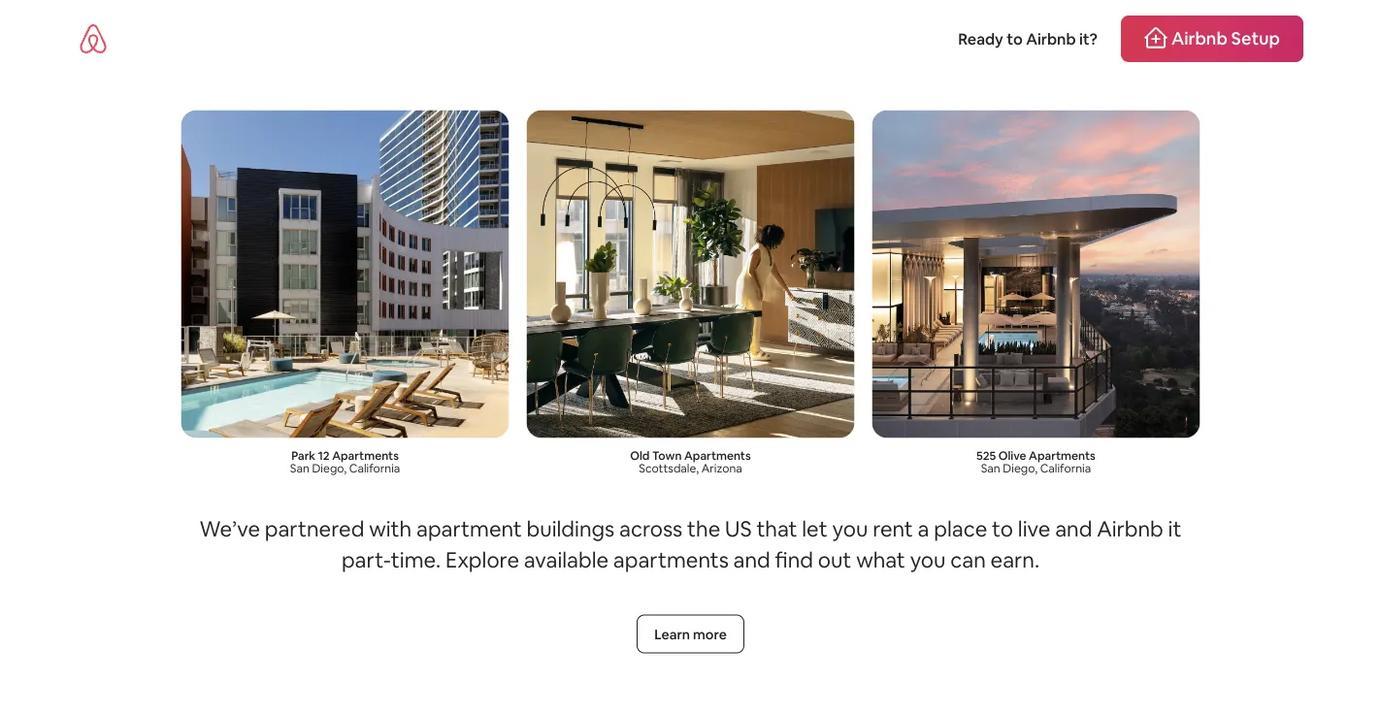 Task type: vqa. For each thing, say whether or not it's contained in the screenshot.
the bottommost booking
no



Task type: describe. For each thing, give the bounding box(es) containing it.
introducing
[[351, 25, 551, 76]]

learn
[[655, 626, 690, 643]]

friendly
[[689, 25, 820, 76]]

airbnb-
[[558, 25, 689, 76]]

scottsdale,
[[639, 461, 699, 476]]

what
[[856, 547, 906, 575]]

525
[[977, 448, 996, 463]]

with
[[369, 516, 412, 543]]

us
[[725, 516, 752, 543]]

apartments for 525 olive apartments
[[1029, 448, 1096, 463]]

0 vertical spatial and
[[1055, 516, 1093, 543]]

it
[[1169, 516, 1182, 543]]

525 olive apartments san diego, california
[[977, 448, 1096, 476]]

arizona
[[702, 461, 742, 476]]

park
[[291, 448, 316, 463]]

apartments inside the we've partnered with apartment buildings across the us that let you rent a place to live and airbnb it part-time. explore available apartments and find out what you can earn.
[[613, 547, 729, 575]]

0 vertical spatial you
[[832, 516, 868, 543]]

part-
[[342, 547, 391, 575]]

setup
[[1232, 27, 1281, 50]]

0 vertical spatial to
[[1007, 29, 1023, 49]]

let
[[802, 516, 828, 543]]

california for park 12 apartments
[[349, 461, 400, 476]]

that
[[757, 516, 798, 543]]

a
[[918, 516, 930, 543]]

2 horizontal spatial airbnb
[[1172, 27, 1228, 50]]

olive
[[999, 448, 1027, 463]]

airbnb setup link
[[1121, 16, 1304, 62]]

explore
[[446, 547, 519, 575]]

diego, for olive
[[1003, 461, 1038, 476]]

12
[[318, 448, 330, 463]]

we've
[[200, 516, 260, 543]]

park 12 apartments san diego, california
[[290, 448, 400, 476]]

earn.
[[991, 547, 1040, 575]]



Task type: locate. For each thing, give the bounding box(es) containing it.
1 horizontal spatial california
[[1040, 461, 1091, 476]]

california right the 12
[[349, 461, 400, 476]]

san for park
[[290, 461, 310, 476]]

2 san from the left
[[981, 461, 1001, 476]]

california for 525 olive apartments
[[1040, 461, 1091, 476]]

0 horizontal spatial airbnb
[[1026, 29, 1076, 49]]

1 horizontal spatial diego,
[[1003, 461, 1038, 476]]

1 california from the left
[[349, 461, 400, 476]]

california right olive
[[1040, 461, 1091, 476]]

and
[[1055, 516, 1093, 543], [734, 547, 771, 575]]

1 vertical spatial apartments
[[613, 547, 729, 575]]

and right 'live'
[[1055, 516, 1093, 543]]

airbnb inside the we've partnered with apartment buildings across the us that let you rent a place to live and airbnb it part-time. explore available apartments and find out what you can earn.
[[1097, 516, 1164, 543]]

image of a person opening a sideboard drawer in a modern, stylish dining room image
[[527, 111, 855, 439], [527, 111, 855, 439]]

town
[[652, 448, 682, 463]]

0 horizontal spatial and
[[734, 547, 771, 575]]

more
[[693, 626, 727, 643]]

out
[[818, 547, 852, 575]]

apartments inside the park 12 apartments san diego, california
[[332, 448, 399, 463]]

can
[[951, 547, 986, 575]]

learn more link
[[637, 615, 744, 654]]

the
[[687, 516, 721, 543]]

1 vertical spatial you
[[910, 547, 946, 575]]

introducing airbnb-friendly apartments
[[351, 25, 1031, 76]]

learn more
[[655, 626, 727, 643]]

old
[[630, 448, 650, 463]]

california
[[349, 461, 400, 476], [1040, 461, 1091, 476]]

1 vertical spatial to
[[992, 516, 1014, 543]]

partnered
[[265, 516, 364, 543]]

apartments right the 12
[[332, 448, 399, 463]]

0 horizontal spatial california
[[349, 461, 400, 476]]

we've partnered with apartment buildings across the us that let you rent a place to live and airbnb it part-time. explore available apartments and find out what you can earn.
[[200, 516, 1182, 575]]

0 horizontal spatial apartments
[[332, 448, 399, 463]]

airbnb homepage image
[[78, 23, 109, 54]]

1 apartments from the left
[[332, 448, 399, 463]]

san
[[290, 461, 310, 476], [981, 461, 1001, 476]]

airbnb left it at right
[[1097, 516, 1164, 543]]

live
[[1018, 516, 1051, 543]]

diego,
[[312, 461, 347, 476], [1003, 461, 1038, 476]]

1 diego, from the left
[[312, 461, 347, 476]]

rent
[[873, 516, 913, 543]]

airbnb setup
[[1172, 27, 1281, 50]]

0 horizontal spatial san
[[290, 461, 310, 476]]

to inside the we've partnered with apartment buildings across the us that let you rent a place to live and airbnb it part-time. explore available apartments and find out what you can earn.
[[992, 516, 1014, 543]]

1 horizontal spatial apartments
[[827, 25, 1031, 76]]

to right ready
[[1007, 29, 1023, 49]]

apartments inside old town apartments scottsdale, arizona
[[684, 448, 751, 463]]

across
[[619, 516, 683, 543]]

diego, for 12
[[312, 461, 347, 476]]

place
[[934, 516, 988, 543]]

and down us on the bottom of the page
[[734, 547, 771, 575]]

0 horizontal spatial you
[[832, 516, 868, 543]]

1 vertical spatial and
[[734, 547, 771, 575]]

airbnb
[[1172, 27, 1228, 50], [1026, 29, 1076, 49], [1097, 516, 1164, 543]]

ready to airbnb it?
[[958, 29, 1098, 49]]

time.
[[391, 547, 441, 575]]

san inside "525 olive apartments san diego, california"
[[981, 461, 1001, 476]]

san inside the park 12 apartments san diego, california
[[290, 461, 310, 476]]

apartment
[[416, 516, 522, 543]]

1 horizontal spatial san
[[981, 461, 1001, 476]]

california inside "525 olive apartments san diego, california"
[[1040, 461, 1091, 476]]

apartments
[[332, 448, 399, 463], [684, 448, 751, 463], [1029, 448, 1096, 463]]

2 apartments from the left
[[684, 448, 751, 463]]

0 vertical spatial apartments
[[827, 25, 1031, 76]]

available
[[524, 547, 609, 575]]

1 horizontal spatial you
[[910, 547, 946, 575]]

apartments right olive
[[1029, 448, 1096, 463]]

find
[[775, 547, 814, 575]]

1 horizontal spatial airbnb
[[1097, 516, 1164, 543]]

3 apartments from the left
[[1029, 448, 1096, 463]]

california inside the park 12 apartments san diego, california
[[349, 461, 400, 476]]

0 horizontal spatial diego,
[[312, 461, 347, 476]]

apartments for park 12 apartments
[[332, 448, 399, 463]]

0 horizontal spatial apartments
[[613, 547, 729, 575]]

to
[[1007, 29, 1023, 49], [992, 516, 1014, 543]]

old town apartments scottsdale, arizona
[[630, 448, 751, 476]]

san for 525
[[981, 461, 1001, 476]]

apartments for old town apartments
[[684, 448, 751, 463]]

2 horizontal spatial apartments
[[1029, 448, 1096, 463]]

ready
[[958, 29, 1004, 49]]

2 california from the left
[[1040, 461, 1091, 476]]

san up place
[[981, 461, 1001, 476]]

you down a
[[910, 547, 946, 575]]

diego, inside the park 12 apartments san diego, california
[[312, 461, 347, 476]]

airbnb left it?
[[1026, 29, 1076, 49]]

1 san from the left
[[290, 461, 310, 476]]

apartments inside "525 olive apartments san diego, california"
[[1029, 448, 1096, 463]]

apartments right town
[[684, 448, 751, 463]]

apartments
[[827, 25, 1031, 76], [613, 547, 729, 575]]

image of a pool in an apartment complex courtyard on a sunny day image
[[181, 111, 509, 439], [181, 111, 509, 439]]

image of a rooftop pool on a city apartment building at dusk image
[[872, 111, 1200, 439], [872, 111, 1200, 439]]

1 horizontal spatial and
[[1055, 516, 1093, 543]]

diego, right 525
[[1003, 461, 1038, 476]]

diego, inside "525 olive apartments san diego, california"
[[1003, 461, 1038, 476]]

to left 'live'
[[992, 516, 1014, 543]]

san left the 12
[[290, 461, 310, 476]]

diego, up "partnered" at the left of the page
[[312, 461, 347, 476]]

2 diego, from the left
[[1003, 461, 1038, 476]]

you
[[832, 516, 868, 543], [910, 547, 946, 575]]

airbnb left setup
[[1172, 27, 1228, 50]]

1 horizontal spatial apartments
[[684, 448, 751, 463]]

it?
[[1080, 29, 1098, 49]]

you up out on the right of the page
[[832, 516, 868, 543]]

buildings
[[527, 516, 615, 543]]



